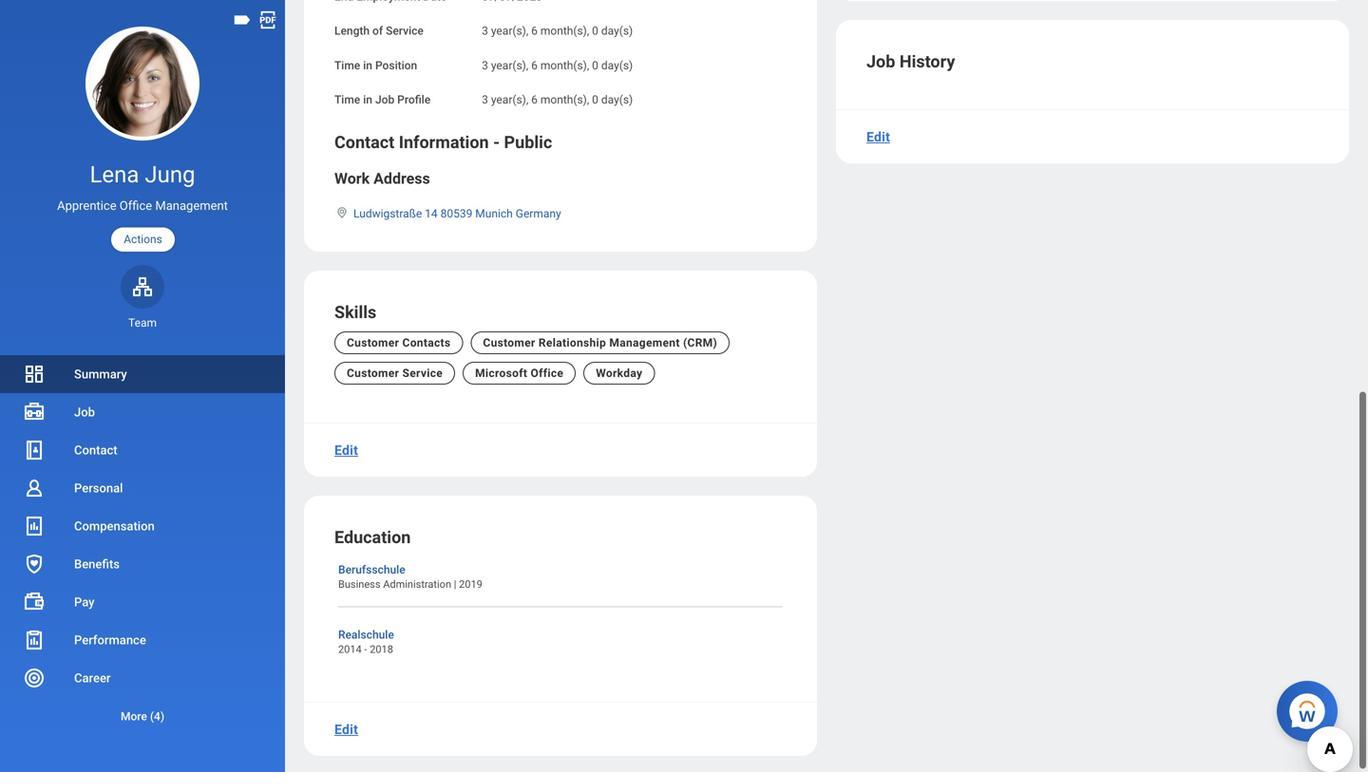 Task type: describe. For each thing, give the bounding box(es) containing it.
end employment date element
[[482, 0, 543, 5]]

customer relationship management (crm) button
[[471, 332, 730, 355]]

berufsschule
[[338, 564, 405, 577]]

workday button
[[584, 362, 655, 385]]

time for time in job profile
[[335, 93, 360, 106]]

lena jung
[[90, 161, 195, 188]]

day(s) for time in job profile
[[601, 93, 633, 106]]

month(s), for time in job profile
[[541, 93, 589, 106]]

personal link
[[0, 469, 285, 507]]

0 vertical spatial edit
[[867, 129, 890, 145]]

position
[[375, 59, 417, 72]]

more (4) button
[[0, 706, 285, 728]]

workday
[[596, 367, 643, 380]]

more (4) button
[[0, 698, 285, 736]]

customer for customer service
[[347, 367, 399, 380]]

skills
[[335, 303, 377, 323]]

career image
[[23, 667, 46, 690]]

length of service
[[335, 24, 424, 38]]

view printable version (pdf) image
[[258, 10, 278, 30]]

customer contacts
[[347, 336, 451, 350]]

2018
[[370, 644, 393, 656]]

more
[[121, 710, 147, 724]]

benefits link
[[0, 545, 285, 584]]

ludwigstraße
[[354, 207, 422, 220]]

month(s), for time in position
[[541, 59, 589, 72]]

length of service element
[[482, 13, 633, 39]]

0 horizontal spatial -
[[364, 644, 367, 656]]

day(s) for time in position
[[601, 59, 633, 72]]

3 for length of service
[[482, 24, 488, 38]]

time for time in position
[[335, 59, 360, 72]]

business administration   |   2019
[[338, 579, 483, 591]]

contact image
[[23, 439, 46, 462]]

edit for skills
[[335, 443, 358, 458]]

edit for education
[[335, 722, 358, 738]]

administration
[[383, 579, 451, 591]]

business
[[338, 579, 381, 591]]

performance link
[[0, 622, 285, 660]]

list containing summary
[[0, 355, 285, 736]]

microsoft office
[[475, 367, 564, 380]]

customer service
[[347, 367, 443, 380]]

0 for time in position
[[592, 59, 599, 72]]

3 for time in position
[[482, 59, 488, 72]]

time in job profile element
[[482, 82, 633, 107]]

view team image
[[131, 275, 154, 298]]

career
[[74, 671, 111, 686]]

address
[[374, 170, 430, 188]]

6 for time in job profile
[[531, 93, 538, 106]]

contact information - public button
[[335, 133, 552, 153]]

0 for time in job profile
[[592, 93, 599, 106]]

summary image
[[23, 363, 46, 386]]

management for relationship
[[610, 336, 680, 350]]

benefits image
[[23, 553, 46, 576]]

edit button for skills
[[327, 432, 366, 470]]

contact information - public group
[[335, 131, 787, 221]]

year(s), for time in position
[[491, 59, 529, 72]]

3 year(s), 6 month(s), 0 day(s) for time in position
[[482, 59, 633, 72]]

job for job history
[[867, 52, 896, 72]]

office for apprentice
[[120, 199, 152, 213]]

microsoft
[[475, 367, 528, 380]]

ludwigstraße 14 80539 munich germany link
[[354, 203, 561, 220]]

customer relationship management (crm)
[[483, 336, 718, 350]]

0 vertical spatial service
[[386, 24, 424, 38]]

(crm)
[[683, 336, 718, 350]]

summary
[[74, 367, 127, 382]]

location image
[[335, 206, 350, 220]]

contact for contact information - public
[[335, 133, 395, 153]]

work
[[335, 170, 370, 188]]

year(s), for time in job profile
[[491, 93, 529, 106]]

time in position
[[335, 59, 417, 72]]

month(s), for length of service
[[541, 24, 589, 38]]

pay link
[[0, 584, 285, 622]]

germany
[[516, 207, 561, 220]]

customer for customer relationship management (crm)
[[483, 336, 536, 350]]

lena
[[90, 161, 139, 188]]

2014 - 2018
[[338, 644, 393, 656]]

office for microsoft
[[531, 367, 564, 380]]



Task type: locate. For each thing, give the bounding box(es) containing it.
in left position
[[363, 59, 372, 72]]

3 3 from the top
[[482, 93, 488, 106]]

- inside contact information - public group
[[493, 133, 500, 153]]

more (4)
[[121, 710, 164, 724]]

6 for time in position
[[531, 59, 538, 72]]

edit button down the customer service
[[327, 432, 366, 470]]

2019
[[459, 579, 483, 591]]

time in job profile
[[335, 93, 431, 106]]

1 3 from the top
[[482, 24, 488, 38]]

-
[[493, 133, 500, 153], [364, 644, 367, 656]]

1 vertical spatial edit
[[335, 443, 358, 458]]

job down summary
[[74, 405, 95, 420]]

|
[[454, 579, 457, 591]]

3 year(s), 6 month(s), 0 day(s)
[[482, 24, 633, 38], [482, 59, 633, 72], [482, 93, 633, 106]]

2 vertical spatial 6
[[531, 93, 538, 106]]

office inside navigation pane region
[[120, 199, 152, 213]]

management inside button
[[610, 336, 680, 350]]

contact link
[[0, 431, 285, 469]]

service
[[386, 24, 424, 38], [402, 367, 443, 380]]

0 inside time in position element
[[592, 59, 599, 72]]

2 time from the top
[[335, 93, 360, 106]]

performance
[[74, 633, 146, 648]]

navigation pane region
[[0, 0, 285, 773]]

customer down the skills
[[347, 336, 399, 350]]

team lena jung element
[[121, 315, 164, 331]]

personal image
[[23, 477, 46, 500]]

in
[[363, 59, 372, 72], [363, 93, 372, 106]]

2 3 from the top
[[482, 59, 488, 72]]

3 year(s), 6 month(s), 0 day(s) up time in job profile element
[[482, 59, 633, 72]]

edit button down job history at the right of the page
[[859, 118, 898, 156]]

1 vertical spatial management
[[610, 336, 680, 350]]

tag image
[[232, 10, 253, 30]]

2 6 from the top
[[531, 59, 538, 72]]

3 day(s) from the top
[[601, 93, 633, 106]]

1 vertical spatial month(s),
[[541, 59, 589, 72]]

office
[[120, 199, 152, 213], [531, 367, 564, 380]]

personal
[[74, 481, 123, 496]]

contact
[[335, 133, 395, 153], [74, 443, 117, 458]]

3 year(s), from the top
[[491, 93, 529, 106]]

job
[[867, 52, 896, 72], [375, 93, 395, 106], [74, 405, 95, 420]]

day(s) up time in job profile element
[[601, 59, 633, 72]]

0
[[592, 24, 599, 38], [592, 59, 599, 72], [592, 93, 599, 106]]

edit down 2014
[[335, 722, 358, 738]]

0 vertical spatial -
[[493, 133, 500, 153]]

1 time from the top
[[335, 59, 360, 72]]

2 year(s), from the top
[[491, 59, 529, 72]]

edit down job history at the right of the page
[[867, 129, 890, 145]]

contact inside navigation pane region
[[74, 443, 117, 458]]

1 horizontal spatial contact
[[335, 133, 395, 153]]

- down realschule
[[364, 644, 367, 656]]

job image
[[23, 401, 46, 424]]

year(s), inside time in position element
[[491, 59, 529, 72]]

6
[[531, 24, 538, 38], [531, 59, 538, 72], [531, 93, 538, 106]]

compensation
[[74, 519, 155, 534]]

education
[[335, 528, 411, 548]]

of
[[373, 24, 383, 38]]

month(s), down time in position element
[[541, 93, 589, 106]]

length
[[335, 24, 370, 38]]

compensation image
[[23, 515, 46, 538]]

1 vertical spatial year(s),
[[491, 59, 529, 72]]

14
[[425, 207, 438, 220]]

customer down customer contacts button
[[347, 367, 399, 380]]

day(s) for length of service
[[601, 24, 633, 38]]

management
[[155, 199, 228, 213], [610, 336, 680, 350]]

work address
[[335, 170, 430, 188]]

office down relationship
[[531, 367, 564, 380]]

month(s), up time in job profile element
[[541, 59, 589, 72]]

office inside button
[[531, 367, 564, 380]]

0 vertical spatial 3 year(s), 6 month(s), 0 day(s)
[[482, 24, 633, 38]]

1 horizontal spatial -
[[493, 133, 500, 153]]

job left the history
[[867, 52, 896, 72]]

public
[[504, 133, 552, 153]]

day(s) up time in position element
[[601, 24, 633, 38]]

0 horizontal spatial job
[[74, 405, 95, 420]]

month(s),
[[541, 24, 589, 38], [541, 59, 589, 72], [541, 93, 589, 106]]

6 for length of service
[[531, 24, 538, 38]]

1 horizontal spatial office
[[531, 367, 564, 380]]

6 inside length of service element
[[531, 24, 538, 38]]

3 for time in job profile
[[482, 93, 488, 106]]

month(s), inside length of service element
[[541, 24, 589, 38]]

realschule link
[[338, 625, 394, 642]]

0 inside time in job profile element
[[592, 93, 599, 106]]

3
[[482, 24, 488, 38], [482, 59, 488, 72], [482, 93, 488, 106]]

2 3 year(s), 6 month(s), 0 day(s) from the top
[[482, 59, 633, 72]]

1 year(s), from the top
[[491, 24, 529, 38]]

realschule
[[338, 629, 394, 642]]

management inside navigation pane region
[[155, 199, 228, 213]]

year(s), for length of service
[[491, 24, 529, 38]]

day(s)
[[601, 24, 633, 38], [601, 59, 633, 72], [601, 93, 633, 106]]

year(s), inside length of service element
[[491, 24, 529, 38]]

relationship
[[539, 336, 606, 350]]

1 3 year(s), 6 month(s), 0 day(s) from the top
[[482, 24, 633, 38]]

1 vertical spatial office
[[531, 367, 564, 380]]

day(s) inside time in job profile element
[[601, 93, 633, 106]]

2 day(s) from the top
[[601, 59, 633, 72]]

management down jung
[[155, 199, 228, 213]]

1 vertical spatial job
[[375, 93, 395, 106]]

3 6 from the top
[[531, 93, 538, 106]]

3 year(s), 6 month(s), 0 day(s) for length of service
[[482, 24, 633, 38]]

edit button
[[859, 118, 898, 156], [327, 432, 366, 470], [327, 711, 366, 749]]

80539
[[441, 207, 473, 220]]

year(s), up 'public'
[[491, 93, 529, 106]]

service down "contacts"
[[402, 367, 443, 380]]

3 month(s), from the top
[[541, 93, 589, 106]]

0 vertical spatial year(s),
[[491, 24, 529, 38]]

customer for customer contacts
[[347, 336, 399, 350]]

customer service button
[[335, 362, 455, 385]]

year(s), up time in job profile element
[[491, 59, 529, 72]]

career link
[[0, 660, 285, 698]]

time down time in position
[[335, 93, 360, 106]]

time in position element
[[482, 47, 633, 73]]

edit button for education
[[327, 711, 366, 749]]

1 vertical spatial 6
[[531, 59, 538, 72]]

0 vertical spatial day(s)
[[601, 24, 633, 38]]

in down time in position
[[363, 93, 372, 106]]

1 vertical spatial time
[[335, 93, 360, 106]]

0 vertical spatial contact
[[335, 133, 395, 153]]

contact inside group
[[335, 133, 395, 153]]

office down lena jung
[[120, 199, 152, 213]]

2 vertical spatial edit button
[[327, 711, 366, 749]]

2 horizontal spatial job
[[867, 52, 896, 72]]

2 month(s), from the top
[[541, 59, 589, 72]]

benefits
[[74, 557, 120, 572]]

0 vertical spatial month(s),
[[541, 24, 589, 38]]

actions
[[124, 233, 162, 246]]

2014
[[338, 644, 362, 656]]

customer up microsoft
[[483, 336, 536, 350]]

0 vertical spatial 3
[[482, 24, 488, 38]]

information
[[399, 133, 489, 153]]

3 inside time in job profile element
[[482, 93, 488, 106]]

in for position
[[363, 59, 372, 72]]

management for office
[[155, 199, 228, 213]]

customer contacts button
[[335, 332, 463, 355]]

1 horizontal spatial management
[[610, 336, 680, 350]]

1 vertical spatial service
[[402, 367, 443, 380]]

contact up work
[[335, 133, 395, 153]]

day(s) inside time in position element
[[601, 59, 633, 72]]

3 year(s), 6 month(s), 0 day(s) up time in position element
[[482, 24, 633, 38]]

time down length
[[335, 59, 360, 72]]

contacts
[[402, 336, 451, 350]]

compensation link
[[0, 507, 285, 545]]

history
[[900, 52, 955, 72]]

year(s),
[[491, 24, 529, 38], [491, 59, 529, 72], [491, 93, 529, 106]]

0 vertical spatial 0
[[592, 24, 599, 38]]

management up workday button
[[610, 336, 680, 350]]

2 0 from the top
[[592, 59, 599, 72]]

3 inside length of service element
[[482, 24, 488, 38]]

edit
[[867, 129, 890, 145], [335, 443, 358, 458], [335, 722, 358, 738]]

apprentice
[[57, 199, 116, 213]]

contact information - public
[[335, 133, 552, 153]]

0 horizontal spatial office
[[120, 199, 152, 213]]

6 up 'public'
[[531, 93, 538, 106]]

1 vertical spatial 3
[[482, 59, 488, 72]]

pay
[[74, 595, 95, 610]]

edit down the customer service
[[335, 443, 358, 458]]

1 6 from the top
[[531, 24, 538, 38]]

2 vertical spatial 3
[[482, 93, 488, 106]]

service inside button
[[402, 367, 443, 380]]

6 up time in job profile element
[[531, 59, 538, 72]]

1 in from the top
[[363, 59, 372, 72]]

team
[[128, 316, 157, 330]]

contact up personal
[[74, 443, 117, 458]]

(4)
[[150, 710, 164, 724]]

time
[[335, 59, 360, 72], [335, 93, 360, 106]]

- left 'public'
[[493, 133, 500, 153]]

6 down end employment date element at left
[[531, 24, 538, 38]]

1 vertical spatial 3 year(s), 6 month(s), 0 day(s)
[[482, 59, 633, 72]]

0 vertical spatial edit button
[[859, 118, 898, 156]]

2 vertical spatial day(s)
[[601, 93, 633, 106]]

ludwigstraße 14 80539 munich germany
[[354, 207, 561, 220]]

profile
[[397, 93, 431, 106]]

actions button
[[113, 230, 173, 250]]

1 vertical spatial 0
[[592, 59, 599, 72]]

contact for contact
[[74, 443, 117, 458]]

job for job
[[74, 405, 95, 420]]

berufsschule link
[[338, 560, 405, 577]]

year(s), down end employment date element at left
[[491, 24, 529, 38]]

2 vertical spatial edit
[[335, 722, 358, 738]]

0 vertical spatial job
[[867, 52, 896, 72]]

job history
[[867, 52, 955, 72]]

2 vertical spatial 3 year(s), 6 month(s), 0 day(s)
[[482, 93, 633, 106]]

munich
[[475, 207, 513, 220]]

0 vertical spatial office
[[120, 199, 152, 213]]

0 up time in position element
[[592, 24, 599, 38]]

0 horizontal spatial contact
[[74, 443, 117, 458]]

1 vertical spatial contact
[[74, 443, 117, 458]]

year(s), inside time in job profile element
[[491, 93, 529, 106]]

edit button down 2014
[[327, 711, 366, 749]]

0 vertical spatial time
[[335, 59, 360, 72]]

pay image
[[23, 591, 46, 614]]

apprentice office management
[[57, 199, 228, 213]]

month(s), inside time in job profile element
[[541, 93, 589, 106]]

6 inside time in job profile element
[[531, 93, 538, 106]]

3 3 year(s), 6 month(s), 0 day(s) from the top
[[482, 93, 633, 106]]

jung
[[145, 161, 195, 188]]

performance image
[[23, 629, 46, 652]]

0 vertical spatial 6
[[531, 24, 538, 38]]

0 up time in job profile element
[[592, 59, 599, 72]]

6 inside time in position element
[[531, 59, 538, 72]]

3 year(s), 6 month(s), 0 day(s) down time in position element
[[482, 93, 633, 106]]

1 vertical spatial in
[[363, 93, 372, 106]]

list
[[0, 355, 285, 736]]

0 vertical spatial in
[[363, 59, 372, 72]]

2 in from the top
[[363, 93, 372, 106]]

1 0 from the top
[[592, 24, 599, 38]]

3 year(s), 6 month(s), 0 day(s) for time in job profile
[[482, 93, 633, 106]]

1 horizontal spatial job
[[375, 93, 395, 106]]

2 vertical spatial job
[[74, 405, 95, 420]]

2 vertical spatial 0
[[592, 93, 599, 106]]

0 inside length of service element
[[592, 24, 599, 38]]

day(s) down time in position element
[[601, 93, 633, 106]]

1 vertical spatial edit button
[[327, 432, 366, 470]]

0 for length of service
[[592, 24, 599, 38]]

day(s) inside length of service element
[[601, 24, 633, 38]]

team link
[[121, 265, 164, 331]]

job inside navigation pane region
[[74, 405, 95, 420]]

0 vertical spatial management
[[155, 199, 228, 213]]

3 0 from the top
[[592, 93, 599, 106]]

1 vertical spatial day(s)
[[601, 59, 633, 72]]

customer
[[347, 336, 399, 350], [483, 336, 536, 350], [347, 367, 399, 380]]

2 vertical spatial year(s),
[[491, 93, 529, 106]]

in for job
[[363, 93, 372, 106]]

job left profile
[[375, 93, 395, 106]]

0 horizontal spatial management
[[155, 199, 228, 213]]

1 month(s), from the top
[[541, 24, 589, 38]]

0 down time in position element
[[592, 93, 599, 106]]

1 day(s) from the top
[[601, 24, 633, 38]]

month(s), up time in position element
[[541, 24, 589, 38]]

month(s), inside time in position element
[[541, 59, 589, 72]]

service right the of
[[386, 24, 424, 38]]

summary link
[[0, 355, 285, 393]]

2 vertical spatial month(s),
[[541, 93, 589, 106]]

3 inside time in position element
[[482, 59, 488, 72]]

microsoft office button
[[463, 362, 576, 385]]

1 vertical spatial -
[[364, 644, 367, 656]]

job link
[[0, 393, 285, 431]]



Task type: vqa. For each thing, say whether or not it's contained in the screenshot.
Length of Service year(s),
yes



